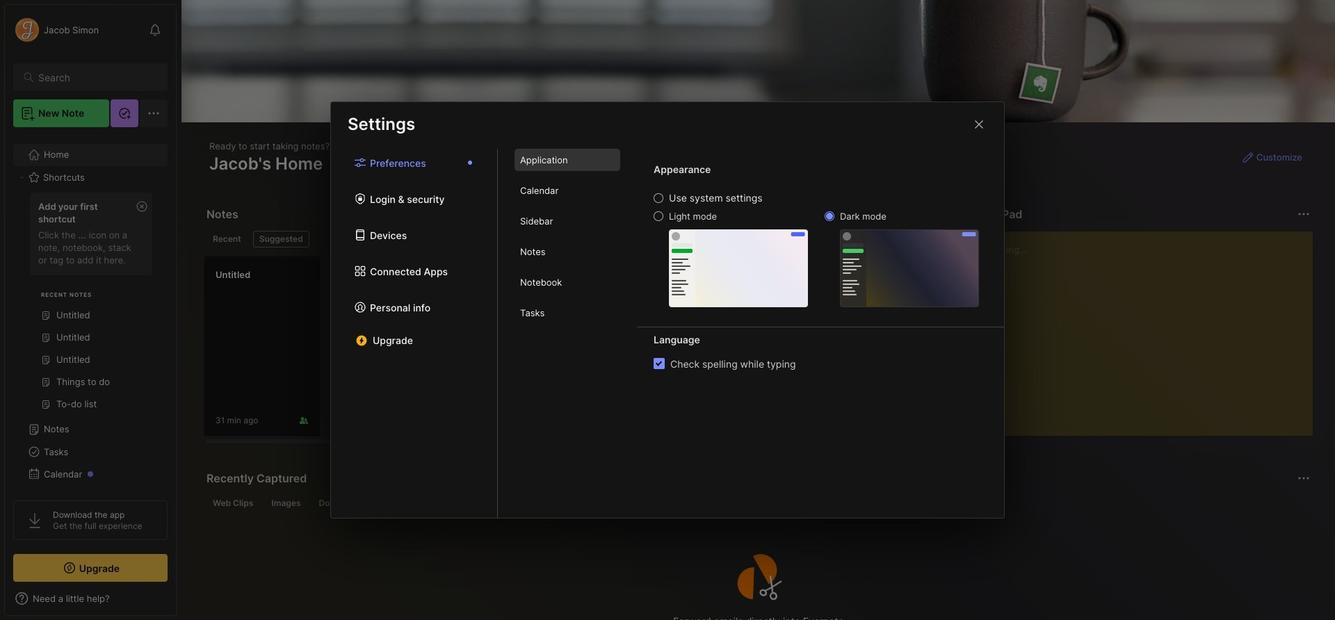 Task type: describe. For each thing, give the bounding box(es) containing it.
main element
[[0, 0, 181, 621]]

Search text field
[[38, 71, 155, 84]]

Start writing… text field
[[967, 232, 1313, 425]]

none search field inside main element
[[38, 69, 155, 86]]

close image
[[971, 116, 988, 133]]



Task type: locate. For each thing, give the bounding box(es) containing it.
tab list
[[331, 149, 498, 518], [498, 149, 637, 518], [207, 231, 933, 248], [207, 495, 1309, 512]]

None search field
[[38, 69, 155, 86]]

group inside main element
[[13, 189, 159, 424]]

None radio
[[654, 194, 664, 203], [654, 212, 664, 222], [825, 212, 835, 222], [654, 194, 664, 203], [654, 212, 664, 222], [825, 212, 835, 222]]

tree inside main element
[[5, 136, 176, 591]]

tab
[[515, 149, 621, 171], [515, 180, 621, 202], [515, 210, 621, 233], [207, 231, 247, 248], [253, 231, 309, 248], [515, 241, 621, 263], [515, 272, 621, 294], [515, 302, 621, 325], [207, 495, 260, 512], [265, 495, 307, 512], [313, 495, 371, 512], [419, 495, 458, 512]]

group
[[13, 189, 159, 424]]

None checkbox
[[654, 359, 665, 370]]

tree
[[5, 136, 176, 591]]

row group
[[204, 256, 1080, 445]]

option group
[[654, 192, 979, 307]]



Task type: vqa. For each thing, say whether or not it's contained in the screenshot.
'Search Field' within Main Element
yes



